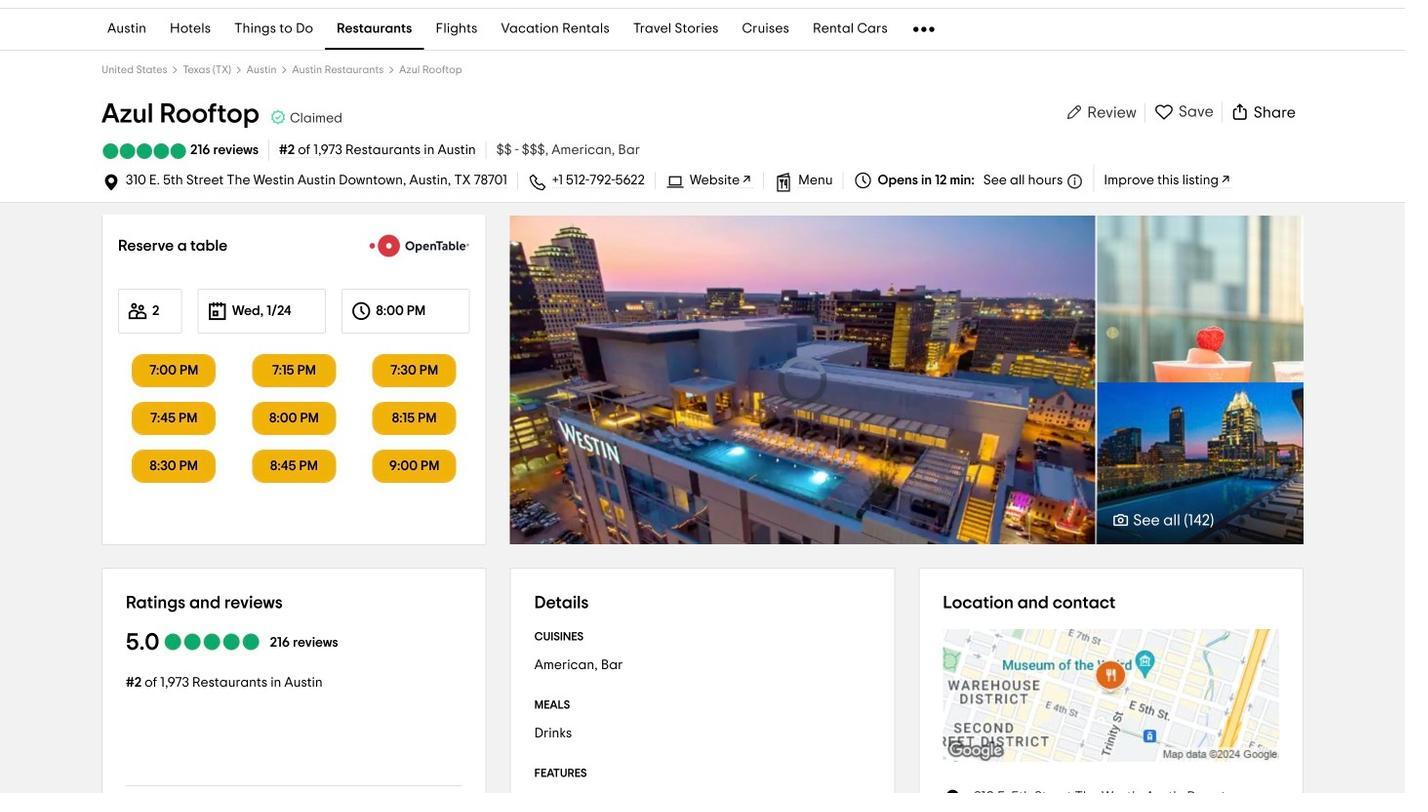 Task type: vqa. For each thing, say whether or not it's contained in the screenshot.
the leftmost The
no



Task type: describe. For each thing, give the bounding box(es) containing it.
video player region
[[510, 216, 1096, 545]]



Task type: locate. For each thing, give the bounding box(es) containing it.
5.0 of 5 bubbles image
[[101, 143, 187, 159]]

progress bar slider
[[598, 529, 1005, 532]]



